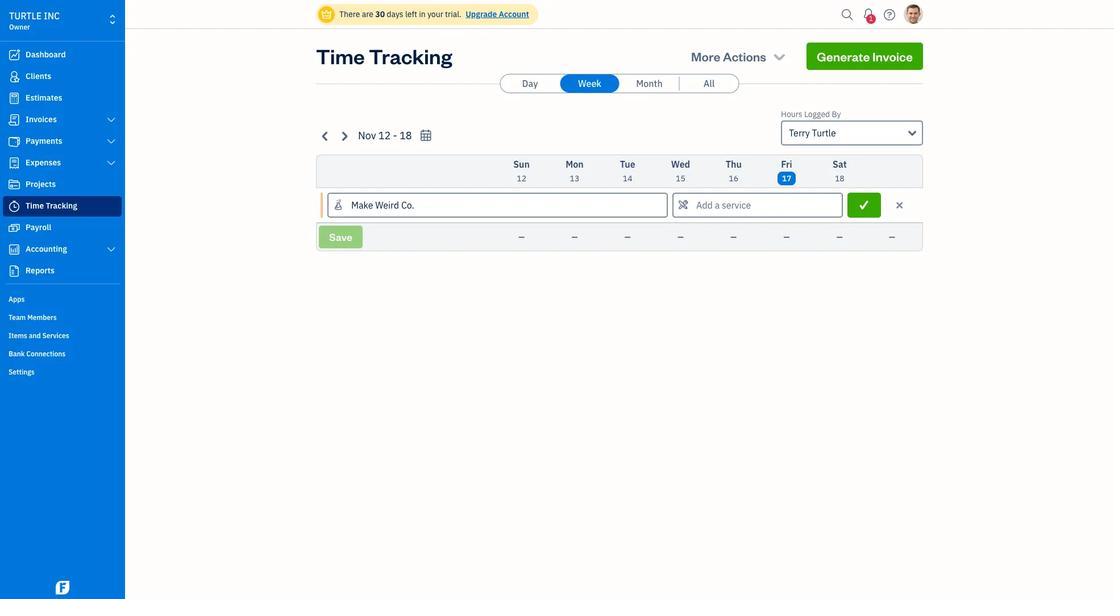 Task type: locate. For each thing, give the bounding box(es) containing it.
team members link
[[3, 309, 122, 326]]

days
[[387, 9, 403, 19]]

0 horizontal spatial 12
[[378, 129, 391, 142]]

invoice
[[872, 48, 913, 64]]

payroll
[[26, 222, 51, 232]]

day
[[522, 78, 538, 89]]

18 right -
[[400, 129, 412, 142]]

fri
[[781, 159, 792, 170]]

payments
[[26, 136, 62, 146]]

there are 30 days left in your trial. upgrade account
[[339, 9, 529, 19]]

18 inside sat 18
[[835, 173, 844, 184]]

upgrade
[[466, 9, 497, 19]]

4 — from the left
[[678, 232, 684, 242]]

actions
[[723, 48, 766, 64]]

team members
[[9, 313, 57, 322]]

12
[[378, 129, 391, 142], [517, 173, 526, 184]]

freshbooks image
[[53, 581, 72, 595]]

bank connections
[[9, 350, 66, 358]]

month link
[[620, 74, 679, 93]]

1 vertical spatial time tracking
[[26, 201, 77, 211]]

projects
[[26, 179, 56, 189]]

chevron large down image for expenses
[[106, 159, 117, 168]]

12 down sun
[[517, 173, 526, 184]]

chevron large down image
[[106, 137, 117, 146], [106, 159, 117, 168]]

sat 18
[[833, 159, 847, 184]]

1 — from the left
[[518, 232, 525, 242]]

12 left -
[[378, 129, 391, 142]]

tue
[[620, 159, 635, 170]]

sat
[[833, 159, 847, 170]]

time down the there
[[316, 43, 365, 69]]

6 — from the left
[[784, 232, 790, 242]]

accounting link
[[3, 239, 122, 260]]

3 — from the left
[[624, 232, 631, 242]]

0 vertical spatial chevron large down image
[[106, 115, 117, 124]]

0 horizontal spatial time
[[26, 201, 44, 211]]

15
[[676, 173, 685, 184]]

sun 12
[[513, 159, 530, 184]]

time right timer icon
[[26, 201, 44, 211]]

1 vertical spatial time
[[26, 201, 44, 211]]

team
[[9, 313, 26, 322]]

mon
[[566, 159, 584, 170]]

2 chevron large down image from the top
[[106, 159, 117, 168]]

—
[[518, 232, 525, 242], [571, 232, 578, 242], [624, 232, 631, 242], [678, 232, 684, 242], [731, 232, 737, 242], [784, 232, 790, 242], [837, 232, 843, 242], [889, 232, 895, 242]]

estimates
[[26, 93, 62, 103]]

wed
[[671, 159, 690, 170]]

previous week image
[[319, 129, 332, 142]]

18 down sat
[[835, 173, 844, 184]]

wed 15
[[671, 159, 690, 184]]

time tracking down 30
[[316, 43, 452, 69]]

17
[[782, 173, 791, 184]]

16
[[729, 173, 738, 184]]

13
[[570, 173, 579, 184]]

0 horizontal spatial time tracking
[[26, 201, 77, 211]]

2 chevron large down image from the top
[[106, 245, 117, 254]]

are
[[362, 9, 373, 19]]

dashboard
[[26, 49, 66, 60]]

client image
[[7, 71, 21, 82]]

Add a service text field
[[674, 194, 842, 217]]

0 vertical spatial 18
[[400, 129, 412, 142]]

crown image
[[321, 8, 333, 20]]

chevron large down image inside accounting link
[[106, 245, 117, 254]]

terry turtle
[[789, 127, 836, 139]]

1 horizontal spatial 18
[[835, 173, 844, 184]]

time
[[316, 43, 365, 69], [26, 201, 44, 211]]

chevron large down image for payments
[[106, 137, 117, 146]]

18
[[400, 129, 412, 142], [835, 173, 844, 184]]

generate
[[817, 48, 870, 64]]

timer image
[[7, 201, 21, 212]]

time tracking
[[316, 43, 452, 69], [26, 201, 77, 211]]

project image
[[7, 179, 21, 190]]

chevron large down image up expenses link
[[106, 137, 117, 146]]

tracking
[[369, 43, 452, 69], [46, 201, 77, 211]]

0 vertical spatial time
[[316, 43, 365, 69]]

fri 17
[[781, 159, 792, 184]]

cancel image
[[894, 198, 905, 212]]

0 vertical spatial chevron large down image
[[106, 137, 117, 146]]

payment image
[[7, 136, 21, 147]]

1 horizontal spatial 12
[[517, 173, 526, 184]]

chevron large down image up projects link
[[106, 159, 117, 168]]

settings
[[9, 368, 35, 376]]

expenses
[[26, 157, 61, 168]]

members
[[27, 313, 57, 322]]

0 horizontal spatial 18
[[400, 129, 412, 142]]

1 vertical spatial 12
[[517, 173, 526, 184]]

nov 12 - 18
[[358, 129, 412, 142]]

your
[[427, 9, 443, 19]]

items
[[9, 331, 27, 340]]

time tracking down projects link
[[26, 201, 77, 211]]

owner
[[9, 23, 30, 31]]

chevron large down image
[[106, 115, 117, 124], [106, 245, 117, 254]]

8 — from the left
[[889, 232, 895, 242]]

week
[[578, 78, 601, 89]]

1
[[869, 14, 873, 23]]

0 vertical spatial 12
[[378, 129, 391, 142]]

terry turtle button
[[781, 120, 923, 146]]

1 chevron large down image from the top
[[106, 115, 117, 124]]

1 vertical spatial chevron large down image
[[106, 159, 117, 168]]

next week image
[[338, 129, 351, 142]]

1 vertical spatial chevron large down image
[[106, 245, 117, 254]]

0 horizontal spatial tracking
[[46, 201, 77, 211]]

save row image
[[857, 200, 871, 211]]

12 inside sun 12
[[517, 173, 526, 184]]

tracking down 'left'
[[369, 43, 452, 69]]

bank
[[9, 350, 25, 358]]

1 vertical spatial 18
[[835, 173, 844, 184]]

12 for nov
[[378, 129, 391, 142]]

invoice image
[[7, 114, 21, 126]]

and
[[29, 331, 41, 340]]

apps
[[9, 295, 25, 304]]

apps link
[[3, 290, 122, 307]]

month
[[636, 78, 663, 89]]

1 horizontal spatial time tracking
[[316, 43, 452, 69]]

thu
[[726, 159, 742, 170]]

tracking down projects link
[[46, 201, 77, 211]]

reports link
[[3, 261, 122, 281]]

left
[[405, 9, 417, 19]]

payments link
[[3, 131, 122, 152]]

chevron large down image up 'payments' link
[[106, 115, 117, 124]]

1 horizontal spatial time
[[316, 43, 365, 69]]

1 button
[[859, 3, 878, 26]]

tracking inside main element
[[46, 201, 77, 211]]

1 chevron large down image from the top
[[106, 137, 117, 146]]

time inside main element
[[26, 201, 44, 211]]

0 vertical spatial tracking
[[369, 43, 452, 69]]

clients link
[[3, 67, 122, 87]]

expense image
[[7, 157, 21, 169]]

more
[[691, 48, 720, 64]]

chevron large down image down payroll link
[[106, 245, 117, 254]]

more actions button
[[681, 43, 797, 70]]

trial.
[[445, 9, 461, 19]]

7 — from the left
[[837, 232, 843, 242]]

2 — from the left
[[571, 232, 578, 242]]

1 vertical spatial tracking
[[46, 201, 77, 211]]



Task type: describe. For each thing, give the bounding box(es) containing it.
projects link
[[3, 174, 122, 195]]

search image
[[838, 6, 857, 23]]

dashboard link
[[3, 45, 122, 65]]

hours logged by
[[781, 109, 841, 119]]

more actions
[[691, 48, 766, 64]]

time tracking inside time tracking link
[[26, 201, 77, 211]]

turtle
[[812, 127, 836, 139]]

all
[[703, 78, 715, 89]]

items and services
[[9, 331, 69, 340]]

30
[[375, 9, 385, 19]]

items and services link
[[3, 327, 122, 344]]

go to help image
[[880, 6, 899, 23]]

terry
[[789, 127, 810, 139]]

dashboard image
[[7, 49, 21, 61]]

payroll link
[[3, 218, 122, 238]]

there
[[339, 9, 360, 19]]

logged
[[804, 109, 830, 119]]

main element
[[0, 0, 153, 599]]

12 for sun
[[517, 173, 526, 184]]

Add a client or project text field
[[329, 194, 667, 217]]

by
[[832, 109, 841, 119]]

0 vertical spatial time tracking
[[316, 43, 452, 69]]

mon 13
[[566, 159, 584, 184]]

estimate image
[[7, 93, 21, 104]]

clients
[[26, 71, 51, 81]]

chevrondown image
[[772, 48, 787, 64]]

chart image
[[7, 244, 21, 255]]

invoices
[[26, 114, 57, 124]]

thu 16
[[726, 159, 742, 184]]

chevron large down image for invoices
[[106, 115, 117, 124]]

accounting
[[26, 244, 67, 254]]

-
[[393, 129, 397, 142]]

settings link
[[3, 363, 122, 380]]

turtle inc owner
[[9, 10, 60, 31]]

account
[[499, 9, 529, 19]]

5 — from the left
[[731, 232, 737, 242]]

chevron large down image for accounting
[[106, 245, 117, 254]]

in
[[419, 9, 426, 19]]

turtle
[[9, 10, 42, 22]]

money image
[[7, 222, 21, 234]]

sun
[[513, 159, 530, 170]]

estimates link
[[3, 88, 122, 109]]

generate invoice button
[[807, 43, 923, 70]]

reports
[[26, 265, 55, 276]]

invoices link
[[3, 110, 122, 130]]

tue 14
[[620, 159, 635, 184]]

bank connections link
[[3, 345, 122, 362]]

time tracking link
[[3, 196, 122, 217]]

all link
[[679, 74, 739, 93]]

expenses link
[[3, 153, 122, 173]]

week link
[[560, 74, 619, 93]]

1 horizontal spatial tracking
[[369, 43, 452, 69]]

day link
[[500, 74, 560, 93]]

report image
[[7, 265, 21, 277]]

connections
[[26, 350, 66, 358]]

hours
[[781, 109, 802, 119]]

nov
[[358, 129, 376, 142]]

inc
[[44, 10, 60, 22]]

generate invoice
[[817, 48, 913, 64]]

upgrade account link
[[463, 9, 529, 19]]

14
[[623, 173, 632, 184]]

services
[[42, 331, 69, 340]]

choose a date image
[[419, 129, 432, 142]]



Task type: vqa. For each thing, say whether or not it's contained in the screenshot.


